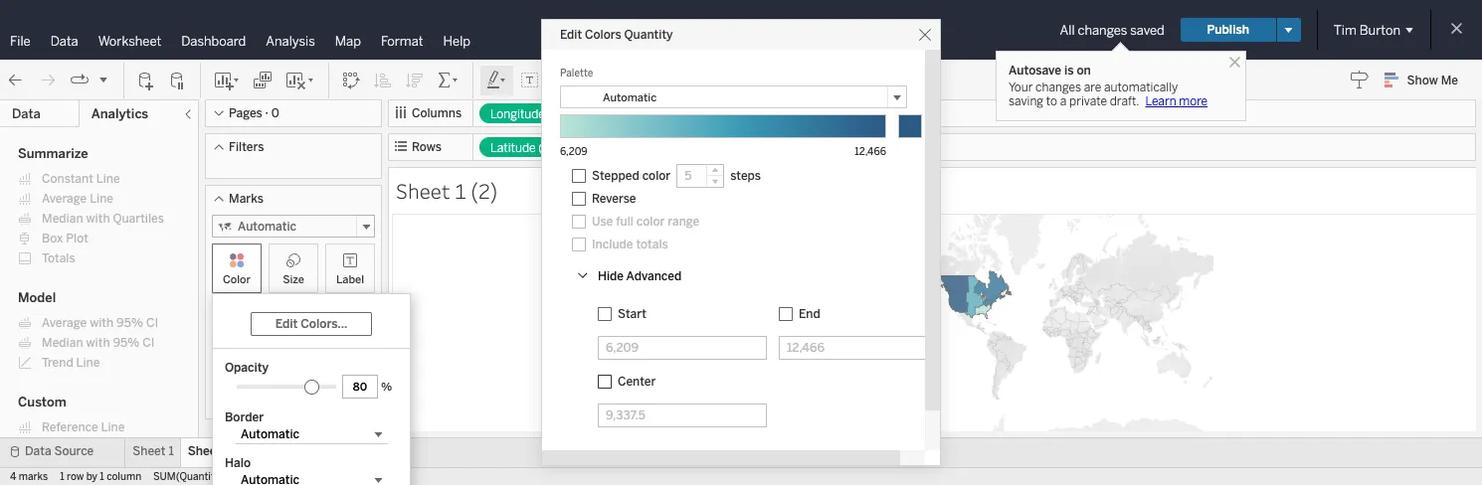 Task type: describe. For each thing, give the bounding box(es) containing it.
draft.
[[1110, 94, 1139, 108]]

quantity
[[624, 28, 673, 42]]

%
[[381, 381, 392, 394]]

(generated) for latitude (generated)
[[538, 141, 603, 155]]

1 left row
[[60, 471, 64, 483]]

colors
[[585, 28, 621, 42]]

line for trend line
[[76, 356, 100, 370]]

label
[[336, 274, 364, 286]]

sum(quantity):
[[153, 471, 227, 483]]

data guide image
[[1349, 70, 1369, 90]]

marks
[[19, 471, 48, 483]]

changes for all
[[1078, 22, 1127, 37]]

model
[[18, 290, 56, 305]]

95% for median with 95% ci
[[113, 336, 140, 350]]

sort descending image
[[405, 70, 425, 90]]

0 vertical spatial sheet 1 (2)
[[396, 177, 498, 205]]

95% for average with 95% ci
[[116, 316, 143, 330]]

color
[[223, 274, 251, 286]]

replay animation image
[[97, 73, 109, 85]]

burton
[[1359, 22, 1400, 37]]

plot
[[66, 232, 88, 246]]

reference line
[[42, 421, 125, 435]]

0 vertical spatial data
[[50, 34, 78, 49]]

range
[[668, 214, 700, 228]]

map
[[335, 34, 361, 49]]

tim
[[1334, 22, 1357, 37]]

average with 95% ci
[[42, 316, 158, 330]]

1 right 'by'
[[100, 471, 104, 483]]

end
[[799, 307, 820, 321]]

new worksheet image
[[213, 70, 241, 90]]

swap rows and columns image
[[341, 70, 361, 90]]

trend line
[[42, 356, 100, 370]]

totals
[[636, 237, 668, 251]]

more
[[1179, 94, 1208, 108]]

line for constant line
[[96, 172, 120, 186]]

0 vertical spatial (2)
[[471, 177, 498, 205]]

pages · 0
[[229, 106, 279, 120]]

worksheet
[[98, 34, 161, 49]]

to
[[1046, 94, 1057, 108]]

sort ascending image
[[373, 70, 393, 90]]

automatic inside palette automatic
[[603, 92, 657, 104]]

with for average with 95% ci
[[90, 316, 114, 330]]

highlight image
[[485, 70, 508, 90]]

dashboard
[[181, 34, 246, 49]]

border
[[225, 411, 264, 425]]

your changes are automatically saving to a private draft.
[[1009, 81, 1178, 108]]

format
[[381, 34, 423, 49]]

average line
[[42, 192, 113, 206]]

filters
[[229, 140, 264, 154]]

average for average line
[[42, 192, 87, 206]]

close image
[[1225, 53, 1244, 72]]

1 vertical spatial sheet 1 (2)
[[188, 445, 249, 459]]

learn more
[[1145, 94, 1208, 108]]

duplicate image
[[253, 70, 273, 90]]

on
[[1077, 64, 1091, 78]]

median with 95% ci
[[42, 336, 155, 350]]

colors...
[[301, 317, 347, 331]]

region
[[259, 365, 296, 379]]

learn more link
[[1139, 94, 1208, 108]]

autosave
[[1009, 64, 1061, 78]]

edit colors quantity dialog
[[542, 20, 952, 477]]

tooltip
[[276, 329, 311, 342]]

sheet 1
[[133, 445, 174, 459]]

automatic button
[[560, 86, 907, 109]]

file
[[10, 34, 31, 49]]

0 horizontal spatial sheet
[[133, 445, 166, 459]]

undo image
[[6, 70, 26, 90]]

source
[[54, 445, 94, 459]]

detail
[[222, 329, 252, 342]]

learn
[[1145, 94, 1176, 108]]

palette automatic
[[560, 68, 657, 104]]

new data source image
[[136, 70, 156, 90]]

publish
[[1207, 23, 1249, 37]]

4 marks
[[10, 471, 48, 483]]

edit colors... button
[[250, 312, 372, 336]]

row
[[67, 471, 84, 483]]

latitude
[[490, 141, 536, 155]]

test workbook
[[724, 20, 834, 39]]

format workbook image
[[552, 70, 572, 90]]

totals
[[42, 252, 75, 266]]

show/hide cards image
[[641, 70, 672, 90]]

trend
[[42, 356, 73, 370]]

automatically
[[1104, 81, 1178, 94]]

stepped color
[[592, 169, 671, 183]]

me
[[1441, 74, 1458, 88]]

are
[[1084, 81, 1101, 94]]

stepped
[[592, 169, 639, 183]]

average for average with 95% ci
[[42, 316, 87, 330]]

median for median with quartiles
[[42, 212, 83, 226]]

help
[[443, 34, 471, 49]]

open and edit this workbook in tableau desktop image
[[729, 70, 749, 90]]

size
[[283, 274, 304, 286]]

box
[[42, 232, 63, 246]]

palette
[[560, 68, 593, 80]]

summarize
[[18, 146, 88, 161]]



Task type: vqa. For each thing, say whether or not it's contained in the screenshot.
of inside the We perform a security policy refresh when a user opens the app with an internet connection. Specify the maximum number of days a user can go without a security policy refresh and continue to use the app.
no



Task type: locate. For each thing, give the bounding box(es) containing it.
advanced
[[626, 270, 682, 283]]

your
[[1009, 81, 1033, 94]]

changes right all
[[1078, 22, 1127, 37]]

(generated) for longitude (generated)
[[548, 107, 613, 121]]

4
[[10, 471, 16, 483]]

marks. press enter to open the view data window.. use arrow keys to navigate data visualization elements. image
[[392, 214, 1482, 470]]

all changes saved
[[1060, 22, 1165, 37]]

ci up median with 95% ci
[[146, 316, 158, 330]]

edit left colors...
[[275, 317, 298, 331]]

a
[[1060, 94, 1067, 108]]

1 horizontal spatial automatic
[[603, 92, 657, 104]]

95% down average with 95% ci
[[113, 336, 140, 350]]

0 vertical spatial changes
[[1078, 22, 1127, 37]]

with down average with 95% ci
[[86, 336, 110, 350]]

by
[[86, 471, 97, 483]]

line for reference line
[[101, 421, 125, 435]]

color up "totals"
[[636, 214, 665, 228]]

1 horizontal spatial edit
[[560, 28, 582, 42]]

1 vertical spatial 95%
[[113, 336, 140, 350]]

sheet
[[396, 177, 450, 205], [133, 445, 166, 459], [188, 445, 221, 459]]

data up replay animation icon
[[50, 34, 78, 49]]

1 average from the top
[[42, 192, 87, 206]]

all
[[1060, 22, 1075, 37]]

line up average line
[[96, 172, 120, 186]]

pause auto updates image
[[168, 70, 188, 90]]

show me
[[1407, 74, 1458, 88]]

average down the constant
[[42, 192, 87, 206]]

tim burton
[[1334, 22, 1400, 37]]

0 vertical spatial edit
[[560, 28, 582, 42]]

12,466
[[855, 146, 886, 158]]

median up box plot
[[42, 212, 83, 226]]

0 vertical spatial (generated)
[[548, 107, 613, 121]]

edit inside button
[[275, 317, 298, 331]]

1
[[455, 177, 466, 205], [168, 445, 174, 459], [224, 445, 230, 459], [60, 471, 64, 483], [100, 471, 104, 483]]

edit left colors
[[560, 28, 582, 42]]

median up trend on the bottom of the page
[[42, 336, 83, 350]]

sum(quantity)
[[249, 388, 331, 402]]

collapse image
[[182, 108, 194, 120]]

95% up median with 95% ci
[[116, 316, 143, 330]]

changes down autosave is on
[[1036, 81, 1081, 94]]

edit inside dialog
[[560, 28, 582, 42]]

(generated) down longitude (generated)
[[538, 141, 603, 155]]

1 vertical spatial average
[[42, 316, 87, 330]]

1 median from the top
[[42, 212, 83, 226]]

autosave is on
[[1009, 64, 1091, 78]]

sum(quantity): 38,654
[[153, 471, 262, 483]]

changes inside your changes are automatically saving to a private draft.
[[1036, 81, 1081, 94]]

private
[[1069, 94, 1107, 108]]

(2) up 38,654
[[233, 445, 249, 459]]

median
[[42, 212, 83, 226], [42, 336, 83, 350]]

test
[[724, 20, 756, 39]]

center
[[618, 375, 656, 389]]

custom
[[18, 395, 66, 410]]

quartiles
[[113, 212, 164, 226]]

full
[[616, 214, 634, 228]]

0 vertical spatial ci
[[146, 316, 158, 330]]

reference
[[42, 421, 98, 435]]

line down median with 95% ci
[[76, 356, 100, 370]]

download image
[[697, 70, 717, 90]]

totals image
[[437, 70, 461, 90]]

average
[[42, 192, 87, 206], [42, 316, 87, 330]]

ci down average with 95% ci
[[143, 336, 155, 350]]

edit for edit colors...
[[275, 317, 298, 331]]

1 up sum(quantity):
[[168, 445, 174, 459]]

1 vertical spatial automatic
[[241, 428, 299, 442]]

column
[[107, 471, 141, 483]]

0 vertical spatial average
[[42, 192, 87, 206]]

1 vertical spatial color
[[636, 214, 665, 228]]

2 vertical spatial data
[[25, 445, 51, 459]]

0 horizontal spatial automatic
[[241, 428, 299, 442]]

automatic down the show/hide cards icon
[[603, 92, 657, 104]]

saved
[[1130, 22, 1165, 37]]

sheet up column
[[133, 445, 166, 459]]

1 row by 1 column
[[60, 471, 141, 483]]

1 horizontal spatial sheet 1 (2)
[[396, 177, 498, 205]]

38,654
[[229, 471, 262, 483]]

automatic down border
[[241, 428, 299, 442]]

marks
[[229, 192, 263, 206]]

(2)
[[471, 177, 498, 205], [233, 445, 249, 459]]

show mark labels image
[[520, 70, 540, 90]]

sheet up sum(quantity): 38,654
[[188, 445, 221, 459]]

is
[[1064, 64, 1074, 78]]

None text field
[[677, 164, 724, 187], [598, 336, 767, 360], [779, 336, 948, 360], [598, 404, 767, 428], [677, 164, 724, 187], [598, 336, 767, 360], [779, 336, 948, 360], [598, 404, 767, 428]]

color right stepped
[[642, 169, 671, 183]]

1 up 38,654
[[224, 445, 230, 459]]

1 vertical spatial data
[[12, 106, 41, 121]]

analytics
[[91, 106, 148, 121]]

start
[[618, 307, 646, 321]]

1 horizontal spatial sheet
[[188, 445, 221, 459]]

1 down columns
[[455, 177, 466, 205]]

halo
[[225, 457, 251, 470]]

with for median with quartiles
[[86, 212, 110, 226]]

0 vertical spatial color
[[642, 169, 671, 183]]

automatic
[[603, 92, 657, 104], [241, 428, 299, 442]]

constant
[[42, 172, 93, 186]]

1 vertical spatial (generated)
[[538, 141, 603, 155]]

median with quartiles
[[42, 212, 164, 226]]

·
[[265, 106, 269, 120]]

edit
[[560, 28, 582, 42], [275, 317, 298, 331]]

0 vertical spatial median
[[42, 212, 83, 226]]

show me button
[[1375, 65, 1476, 95]]

edit colors quantity
[[560, 28, 673, 42]]

hide
[[598, 270, 624, 283]]

sheet down rows
[[396, 177, 450, 205]]

with for median with 95% ci
[[86, 336, 110, 350]]

draft
[[680, 23, 707, 37]]

Automatic field
[[560, 86, 907, 109]]

0
[[271, 106, 279, 120]]

reverse
[[592, 191, 636, 205]]

hide advanced button
[[572, 265, 686, 288]]

data down undo image
[[12, 106, 41, 121]]

1 vertical spatial edit
[[275, 317, 298, 331]]

None text field
[[342, 375, 378, 399]]

0 horizontal spatial sheet 1 (2)
[[188, 445, 249, 459]]

sheet 1 (2)
[[396, 177, 498, 205], [188, 445, 249, 459]]

ci for median with 95% ci
[[143, 336, 155, 350]]

average down "model"
[[42, 316, 87, 330]]

median for median with 95% ci
[[42, 336, 83, 350]]

1 vertical spatial changes
[[1036, 81, 1081, 94]]

reverse use full color range include totals
[[592, 191, 700, 251]]

0 horizontal spatial (2)
[[233, 445, 249, 459]]

1 vertical spatial ci
[[143, 336, 155, 350]]

0 vertical spatial 95%
[[116, 316, 143, 330]]

(generated) up 6,209
[[548, 107, 613, 121]]

edit colors...
[[275, 317, 347, 331]]

constant line
[[42, 172, 120, 186]]

redo image
[[38, 70, 58, 90]]

edit for edit colors quantity
[[560, 28, 582, 42]]

saving
[[1009, 94, 1044, 108]]

0 vertical spatial with
[[86, 212, 110, 226]]

line
[[96, 172, 120, 186], [90, 192, 113, 206], [76, 356, 100, 370], [101, 421, 125, 435]]

changes for your
[[1036, 81, 1081, 94]]

include
[[592, 237, 633, 251]]

use
[[592, 214, 613, 228]]

color inside 'reverse use full color range include totals'
[[636, 214, 665, 228]]

1 vertical spatial (2)
[[233, 445, 249, 459]]

1 vertical spatial median
[[42, 336, 83, 350]]

publish button
[[1180, 18, 1276, 42]]

2 median from the top
[[42, 336, 83, 350]]

line for average line
[[90, 192, 113, 206]]

0 horizontal spatial edit
[[275, 317, 298, 331]]

data
[[50, 34, 78, 49], [12, 106, 41, 121], [25, 445, 51, 459]]

fit image
[[584, 70, 616, 90]]

ci
[[146, 316, 158, 330], [143, 336, 155, 350]]

0 vertical spatial automatic
[[603, 92, 657, 104]]

sheet 1 (2) down rows
[[396, 177, 498, 205]]

longitude
[[490, 107, 545, 121]]

clear sheet image
[[284, 70, 316, 90]]

line right reference
[[101, 421, 125, 435]]

analysis
[[266, 34, 315, 49]]

1 horizontal spatial (2)
[[471, 177, 498, 205]]

(2) down the latitude
[[471, 177, 498, 205]]

with down average line
[[86, 212, 110, 226]]

workbook
[[760, 20, 834, 39]]

box plot
[[42, 232, 88, 246]]

sheet 1 (2) up sum(quantity): 38,654
[[188, 445, 249, 459]]

1 vertical spatial with
[[90, 316, 114, 330]]

line up the median with quartiles
[[90, 192, 113, 206]]

replay animation image
[[70, 70, 90, 90]]

rows
[[412, 140, 442, 154]]

with up median with 95% ci
[[90, 316, 114, 330]]

data up marks
[[25, 445, 51, 459]]

columns
[[412, 106, 462, 120]]

(generated)
[[548, 107, 613, 121], [538, 141, 603, 155]]

None range field
[[237, 377, 336, 389]]

2 average from the top
[[42, 316, 87, 330]]

2 vertical spatial with
[[86, 336, 110, 350]]

ci for average with 95% ci
[[146, 316, 158, 330]]

2 horizontal spatial sheet
[[396, 177, 450, 205]]

steps
[[730, 169, 761, 183]]



